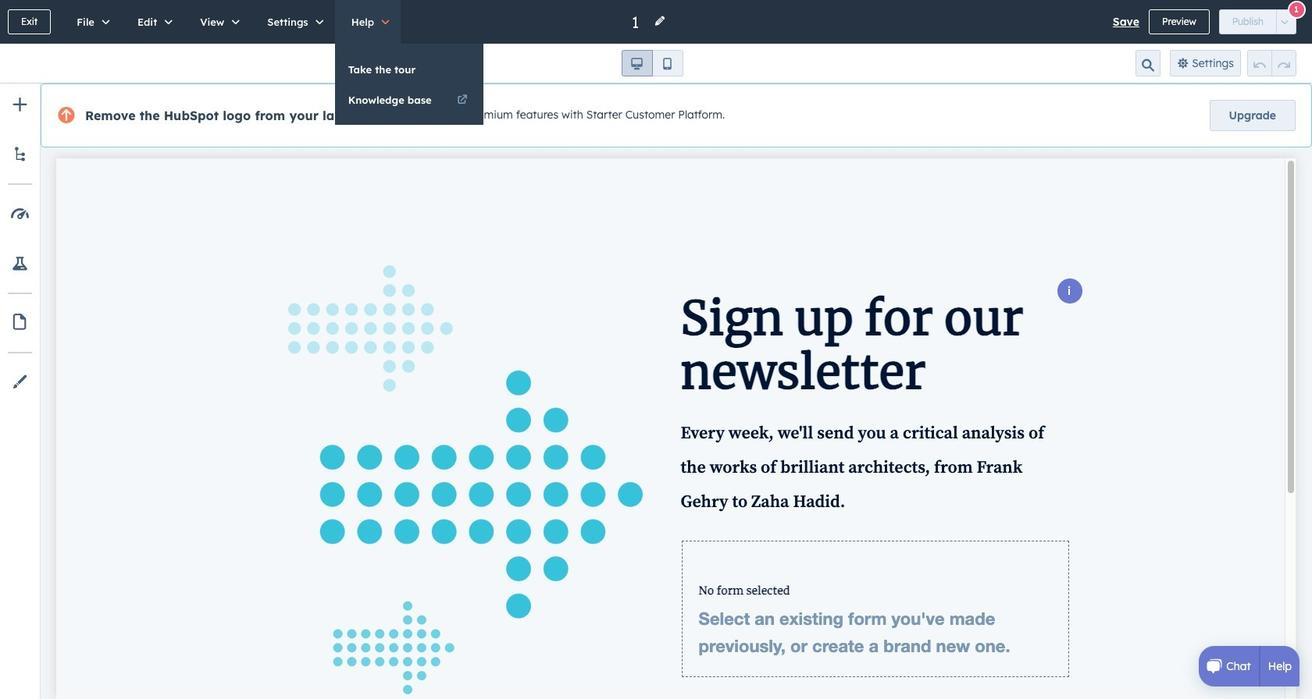 Task type: locate. For each thing, give the bounding box(es) containing it.
group
[[1219, 9, 1297, 34], [621, 50, 683, 77], [1247, 50, 1297, 77]]

link opens in a new window image
[[457, 95, 467, 105]]

None field
[[630, 11, 644, 32]]

link opens in a new window image
[[457, 95, 467, 105]]



Task type: vqa. For each thing, say whether or not it's contained in the screenshot.
the bottommost or
no



